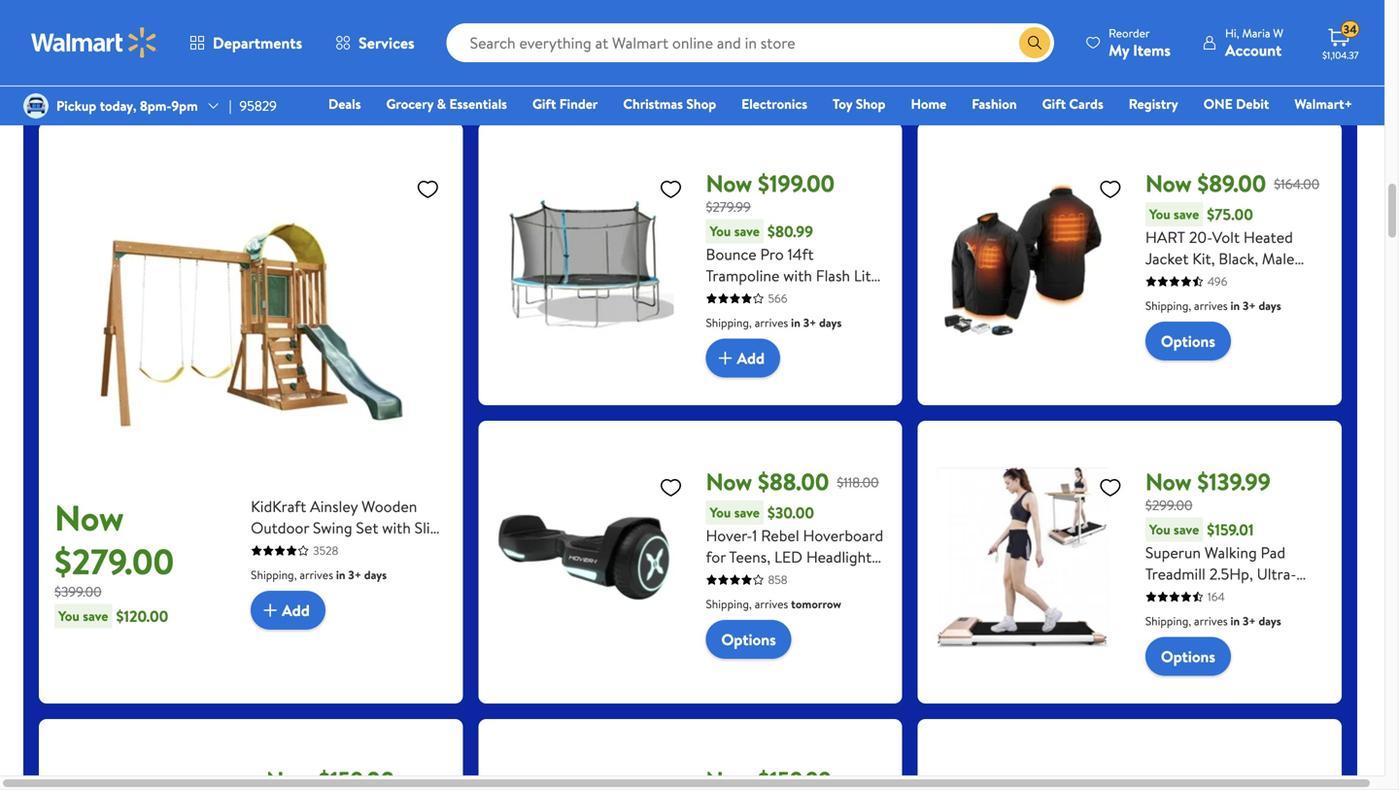 Task type: describe. For each thing, give the bounding box(es) containing it.
566
[[768, 290, 788, 307]]

3+ for now $89.00
[[1243, 297, 1256, 314]]

options link for $89.00
[[1146, 322, 1231, 361]]

male
[[1262, 248, 1295, 269]]

you for $139.99
[[1150, 520, 1171, 539]]

$399.00
[[54, 582, 102, 601]]

time
[[805, 9, 839, 34]]

now for $199.00
[[706, 167, 753, 200]]

maria
[[1243, 25, 1271, 41]]

in for now $139.99
[[1231, 613, 1240, 629]]

$164.00
[[1274, 174, 1320, 193]]

shipping, for now $199.00
[[706, 315, 752, 331]]

black
[[833, 568, 869, 589]]

now $88.00 $118.00
[[706, 466, 879, 498]]

858
[[768, 572, 788, 588]]

under
[[1204, 606, 1245, 627]]

battery
[[1171, 291, 1221, 312]]

$89.00
[[1198, 167, 1267, 200]]

arrives for now $139.99
[[1195, 613, 1228, 629]]

now for $88.00
[[706, 466, 753, 498]]

shop deals
[[655, 57, 726, 79]]

with right quiet
[[1188, 585, 1217, 606]]

2
[[1210, 627, 1218, 649]]

$80.99
[[768, 221, 813, 242]]

shop inside button
[[655, 57, 689, 79]]

$118.00
[[837, 473, 879, 492]]

shipping, down rock
[[251, 567, 297, 583]]

$75.00
[[1207, 204, 1254, 225]]

save big on sports fan gifts for a limited time only.
[[503, 9, 878, 34]]

0 vertical spatial walking
[[1205, 542, 1257, 563]]

christmas shop
[[623, 94, 716, 113]]

hi, maria w account
[[1226, 25, 1284, 61]]

|
[[229, 96, 232, 115]]

95829
[[240, 96, 277, 115]]

kit,
[[1193, 248, 1215, 269]]

add to favorites list, bounce pro 14ft trampoline with flash lite zone image
[[659, 177, 683, 201]]

deals
[[692, 57, 726, 79]]

black,
[[1219, 248, 1259, 269]]

kidkraft
[[251, 496, 306, 517]]

&
[[437, 94, 446, 113]]

flash
[[816, 265, 850, 286]]

hi,
[[1226, 25, 1240, 41]]

reorder
[[1109, 25, 1150, 41]]

lite
[[854, 265, 880, 286]]

options for $89.00
[[1161, 331, 1216, 352]]

one debit
[[1204, 94, 1270, 113]]

with down under
[[1203, 649, 1231, 670]]

ultra-
[[1257, 563, 1297, 585]]

you inside you save $75.00 hart 20-volt heated jacket kit, black, male medium, (1) 1.5ah lithium- ion battery
[[1150, 205, 1171, 224]]

now for $139.99
[[1146, 466, 1192, 498]]

3+ for now $199.00
[[804, 315, 817, 331]]

rock
[[279, 539, 313, 560]]

limited
[[749, 9, 801, 34]]

walmart+
[[1295, 94, 1353, 113]]

display(pink)
[[1233, 670, 1321, 692]]

bounce
[[706, 244, 757, 265]]

today,
[[100, 96, 137, 115]]

arrives for now $89.00
[[1195, 297, 1228, 314]]

options link down the control- at the right bottom
[[1146, 637, 1231, 676]]

registry
[[1129, 94, 1179, 113]]

3+ for now $139.99
[[1243, 613, 1256, 629]]

2 treadmill from the top
[[1146, 627, 1206, 649]]

toy shop link
[[824, 93, 895, 114]]

now for $279.00
[[54, 493, 124, 542]]

1 inside the you save $30.00 hover-1 rebel hoverboard for teens, led headlights, 6 mph max speed, black
[[753, 525, 758, 546]]

outdoor
[[251, 517, 309, 539]]

now $279.00 $399.00 you save $120.00
[[54, 493, 174, 627]]

fan
[[643, 9, 668, 34]]

shipping, for now $88.00
[[706, 596, 752, 612]]

grocery
[[386, 94, 434, 113]]

medium,
[[1146, 269, 1204, 291]]

electronics
[[742, 94, 808, 113]]

$199.00
[[758, 167, 835, 200]]

gift for gift cards
[[1042, 94, 1066, 113]]

$159.01
[[1207, 519, 1254, 540]]

reorder my items
[[1109, 25, 1171, 61]]

services button
[[319, 19, 431, 66]]

deals link
[[320, 93, 370, 114]]

a
[[736, 9, 744, 34]]

heated
[[1244, 227, 1293, 248]]

and inside now $139.99 $299.00 you save $159.01 superun walking pad treadmill 2.5hp, ultra- quiet with remote control-under desk treadmill 2 in 1 walking and jogging with remote control led display(pink)
[[1302, 627, 1327, 649]]

now $139.99 $299.00 you save $159.01 superun walking pad treadmill 2.5hp, ultra- quiet with remote control-under desk treadmill 2 in 1 walking and jogging with remote control led display(pink)
[[1146, 466, 1327, 692]]

$139.99
[[1198, 466, 1271, 498]]

teens,
[[729, 546, 771, 568]]

add to favorites list, balancefrom wide grip kettlebell exercise fitness weight set, 3-pieces: 5lb, 10lb, and 15lb kettlebells image
[[1296, 774, 1319, 790]]

$120.00
[[116, 606, 168, 627]]

164
[[1208, 589, 1225, 605]]

you for $279.00
[[58, 607, 80, 626]]

6
[[706, 568, 715, 589]]

one debit link
[[1195, 93, 1278, 114]]

add to favorites list, hover-1 rebel hoverboard for teens, led headlights, 6 mph max speed, black image
[[659, 475, 683, 500]]

pad
[[1261, 542, 1286, 563]]

in for now $89.00
[[1231, 297, 1240, 314]]

only.
[[843, 9, 878, 34]]

options for $88.00
[[722, 629, 776, 650]]

1 vertical spatial remote
[[1235, 649, 1289, 670]]

options up control
[[1161, 646, 1216, 667]]

grocery & essentials link
[[378, 93, 516, 114]]

Search search field
[[447, 23, 1055, 62]]

add to favorites list, step2 neat & tidy cottage ii brown playhouse plastic kids outdoor toy image
[[220, 774, 243, 790]]

quiet
[[1146, 585, 1184, 606]]

walmart image
[[31, 27, 157, 58]]

departments button
[[173, 19, 319, 66]]

swing
[[313, 517, 352, 539]]

led inside now $139.99 $299.00 you save $159.01 superun walking pad treadmill 2.5hp, ultra- quiet with remote control-under desk treadmill 2 in 1 walking and jogging with remote control led display(pink)
[[1201, 670, 1230, 692]]

shop for toy
[[856, 94, 886, 113]]

you inside the you save $30.00 hover-1 rebel hoverboard for teens, led headlights, 6 mph max speed, black
[[710, 503, 731, 522]]

desk
[[1249, 606, 1282, 627]]

arrives down the '3528' on the bottom left
[[300, 567, 333, 583]]

shipping, for now $89.00
[[1146, 297, 1192, 314]]

home link
[[902, 93, 956, 114]]

$30.00
[[768, 502, 815, 523]]

save inside the you save $30.00 hover-1 rebel hoverboard for teens, led headlights, 6 mph max speed, black
[[734, 503, 760, 522]]

essentials
[[449, 94, 507, 113]]

gift for gift finder
[[533, 94, 556, 113]]

trampoline
[[706, 265, 780, 286]]

account
[[1226, 39, 1282, 61]]

gifts
[[672, 9, 706, 34]]

save for $199.00
[[734, 222, 760, 241]]

search icon image
[[1027, 35, 1043, 51]]

sports
[[593, 9, 640, 34]]

hover-
[[706, 525, 753, 546]]

shipping, arrives in 3+ days for now $139.99
[[1146, 613, 1282, 629]]

$299.00
[[1146, 496, 1193, 515]]



Task type: locate. For each thing, give the bounding box(es) containing it.
you inside "now $279.00 $399.00 you save $120.00"
[[58, 607, 80, 626]]

add
[[737, 347, 765, 369], [282, 600, 310, 621]]

one
[[1204, 94, 1233, 113]]

now inside now $139.99 $299.00 you save $159.01 superun walking pad treadmill 2.5hp, ultra- quiet with remote control-under desk treadmill 2 in 1 walking and jogging with remote control led display(pink)
[[1146, 466, 1192, 498]]

you save $75.00 hart 20-volt heated jacket kit, black, male medium, (1) 1.5ah lithium- ion battery
[[1146, 204, 1322, 312]]

arrives down 858
[[755, 596, 789, 612]]

now up hover- at the bottom right of the page
[[706, 466, 753, 498]]

0 vertical spatial add button
[[706, 339, 781, 378]]

you inside now $139.99 $299.00 you save $159.01 superun walking pad treadmill 2.5hp, ultra- quiet with remote control-under desk treadmill 2 in 1 walking and jogging with remote control led display(pink)
[[1150, 520, 1171, 539]]

1 vertical spatial and
[[1302, 627, 1327, 649]]

and inside 'kidkraft ainsley wooden outdoor swing set with slide and rock wall'
[[251, 539, 275, 560]]

$279.00
[[54, 537, 174, 586]]

1 horizontal spatial add to cart image
[[714, 347, 737, 370]]

shop for christmas
[[687, 94, 716, 113]]

add for the bottom add to cart icon
[[282, 600, 310, 621]]

save
[[1174, 205, 1200, 224], [734, 222, 760, 241], [734, 503, 760, 522], [1174, 520, 1200, 539], [83, 607, 108, 626]]

save for $279.00
[[83, 607, 108, 626]]

arrives for now $199.00
[[755, 315, 789, 331]]

arrives down 496
[[1195, 297, 1228, 314]]

0 horizontal spatial 1
[[753, 525, 758, 546]]

walking down $159.01
[[1205, 542, 1257, 563]]

pro
[[761, 244, 784, 265]]

0 horizontal spatial gift
[[533, 94, 556, 113]]

pickup
[[56, 96, 96, 115]]

now for $89.00
[[1146, 167, 1192, 200]]

1 left rebel
[[753, 525, 758, 546]]

you down "$299.00"
[[1150, 520, 1171, 539]]

shipping, arrives in 3+ days down 496
[[1146, 297, 1282, 314]]

save up bounce
[[734, 222, 760, 241]]

add down zone
[[737, 347, 765, 369]]

big
[[542, 9, 565, 34]]

options link down shipping, arrives tomorrow
[[706, 620, 792, 659]]

days for now $89.00
[[1259, 297, 1282, 314]]

shipping, for now $139.99
[[1146, 613, 1192, 629]]

in inside now $139.99 $299.00 you save $159.01 superun walking pad treadmill 2.5hp, ultra- quiet with remote control-under desk treadmill 2 in 1 walking and jogging with remote control led display(pink)
[[1222, 627, 1234, 649]]

you up hover- at the bottom right of the page
[[710, 503, 731, 522]]

kidkraft ainsley wooden outdoor swing set with slide and rock wall
[[251, 496, 447, 560]]

gift inside "link"
[[533, 94, 556, 113]]

1 horizontal spatial gift
[[1042, 94, 1066, 113]]

options link for $88.00
[[706, 620, 792, 659]]

fashion link
[[963, 93, 1026, 114]]

0 vertical spatial led
[[775, 546, 803, 568]]

with inside 'kidkraft ainsley wooden outdoor swing set with slide and rock wall'
[[382, 517, 411, 539]]

1.5ah
[[1227, 269, 1262, 291]]

14ft
[[788, 244, 814, 265]]

wooden
[[362, 496, 417, 517]]

add to favorites list, superun walking pad treadmill 2.5hp, ultra-quiet with remote control-under desk treadmill 2 in 1 walking and jogging with remote control led display(pink) image
[[1099, 475, 1122, 500]]

0 vertical spatial remote
[[1220, 585, 1274, 606]]

departments
[[213, 32, 302, 53]]

with right set
[[382, 517, 411, 539]]

1 vertical spatial walking
[[1246, 627, 1299, 649]]

rebel
[[761, 525, 800, 546]]

options down shipping, arrives tomorrow
[[722, 629, 776, 650]]

1 vertical spatial for
[[706, 546, 726, 568]]

shop deals button
[[639, 53, 742, 84]]

fashion
[[972, 94, 1017, 113]]

1 vertical spatial led
[[1201, 670, 1230, 692]]

for left a
[[710, 9, 732, 34]]

2 gift from the left
[[1042, 94, 1066, 113]]

set
[[356, 517, 378, 539]]

save inside now $139.99 $299.00 you save $159.01 superun walking pad treadmill 2.5hp, ultra- quiet with remote control-under desk treadmill 2 in 1 walking and jogging with remote control led display(pink)
[[1174, 520, 1200, 539]]

now up hart
[[1146, 167, 1192, 200]]

3+ down 1.5ah
[[1243, 297, 1256, 314]]

you inside now $199.00 $279.99 you save $80.99 bounce pro 14ft trampoline with flash lite zone
[[710, 222, 731, 241]]

options down battery on the right of page
[[1161, 331, 1216, 352]]

1 vertical spatial add
[[282, 600, 310, 621]]

0 vertical spatial for
[[710, 9, 732, 34]]

9pm
[[171, 96, 198, 115]]

shipping, arrives tomorrow
[[706, 596, 842, 612]]

debit
[[1236, 94, 1270, 113]]

days down the lithium-
[[1259, 297, 1282, 314]]

deals
[[329, 94, 361, 113]]

jacket
[[1146, 248, 1189, 269]]

ainsley
[[310, 496, 358, 517]]

add to cart image
[[714, 347, 737, 370], [259, 599, 282, 622]]

1 horizontal spatial led
[[1201, 670, 1230, 692]]

gift
[[533, 94, 556, 113], [1042, 94, 1066, 113]]

0 vertical spatial and
[[251, 539, 275, 560]]

save
[[503, 9, 538, 34]]

0 vertical spatial 1
[[753, 525, 758, 546]]

mph
[[718, 568, 748, 589]]

in
[[1231, 297, 1240, 314], [791, 315, 801, 331], [336, 567, 346, 583], [1231, 613, 1240, 629], [1222, 627, 1234, 649]]

slide
[[415, 517, 447, 539]]

0 vertical spatial add to cart image
[[714, 347, 737, 370]]

arrives down 566
[[755, 315, 789, 331]]

add down rock
[[282, 600, 310, 621]]

volt
[[1213, 227, 1240, 248]]

add to favorites list, balancefrom olympic bumper plate weight plate with steel hub, black, 160 lbs set image
[[659, 774, 683, 790]]

days right under
[[1259, 613, 1282, 629]]

days down set
[[364, 567, 387, 583]]

3528
[[313, 542, 338, 559]]

and
[[251, 539, 275, 560], [1302, 627, 1327, 649]]

0 horizontal spatial add button
[[251, 591, 325, 630]]

walmart+ link
[[1286, 93, 1362, 114]]

0 horizontal spatial led
[[775, 546, 803, 568]]

options
[[1161, 331, 1216, 352], [722, 629, 776, 650], [1161, 646, 1216, 667]]

arrives down 164
[[1195, 613, 1228, 629]]

days down flash at right top
[[819, 315, 842, 331]]

 image
[[23, 93, 49, 119]]

save inside "now $279.00 $399.00 you save $120.00"
[[83, 607, 108, 626]]

save up superun
[[1174, 520, 1200, 539]]

shipping, arrives in 3+ days down the '3528' on the bottom left
[[251, 567, 387, 583]]

shipping, down mph
[[706, 596, 752, 612]]

electronics link
[[733, 93, 816, 114]]

3+ down flash at right top
[[804, 315, 817, 331]]

now $199.00 $279.99 you save $80.99 bounce pro 14ft trampoline with flash lite zone
[[706, 167, 880, 308]]

days for now $199.00
[[819, 315, 842, 331]]

days for now $139.99
[[1259, 613, 1282, 629]]

shipping,
[[1146, 297, 1192, 314], [706, 315, 752, 331], [251, 567, 297, 583], [706, 596, 752, 612], [1146, 613, 1192, 629]]

w
[[1274, 25, 1284, 41]]

shop up christmas shop link
[[655, 57, 689, 79]]

save up hover- at the bottom right of the page
[[734, 503, 760, 522]]

save inside you save $75.00 hart 20-volt heated jacket kit, black, male medium, (1) 1.5ah lithium- ion battery
[[1174, 205, 1200, 224]]

$279.99
[[706, 197, 751, 216]]

0 horizontal spatial and
[[251, 539, 275, 560]]

remote
[[1220, 585, 1274, 606], [1235, 649, 1289, 670]]

you up hart
[[1150, 205, 1171, 224]]

gift cards
[[1042, 94, 1104, 113]]

now right add to favorites list, bounce pro 14ft trampoline with flash lite zone 'image'
[[706, 167, 753, 200]]

tomorrow
[[791, 596, 842, 612]]

and right desk
[[1302, 627, 1327, 649]]

with up 566
[[784, 265, 812, 286]]

1 gift from the left
[[533, 94, 556, 113]]

1 vertical spatial add to cart image
[[259, 599, 282, 622]]

shipping, arrives in 3+ days for now $89.00
[[1146, 297, 1282, 314]]

add button down zone
[[706, 339, 781, 378]]

3+ down 'kidkraft ainsley wooden outdoor swing set with slide and rock wall'
[[348, 567, 361, 583]]

save up 20- in the top right of the page
[[1174, 205, 1200, 224]]

for inside the you save $30.00 hover-1 rebel hoverboard for teens, led headlights, 6 mph max speed, black
[[706, 546, 726, 568]]

shop right toy
[[856, 94, 886, 113]]

1 inside now $139.99 $299.00 you save $159.01 superun walking pad treadmill 2.5hp, ultra- quiet with remote control-under desk treadmill 2 in 1 walking and jogging with remote control led display(pink)
[[1238, 627, 1243, 649]]

now up $399.00
[[54, 493, 124, 542]]

zone
[[706, 286, 739, 308]]

with
[[784, 265, 812, 286], [382, 517, 411, 539], [1188, 585, 1217, 606], [1203, 649, 1231, 670]]

(1)
[[1208, 269, 1223, 291]]

0 horizontal spatial add to cart image
[[259, 599, 282, 622]]

1 horizontal spatial add
[[737, 347, 765, 369]]

finder
[[560, 94, 598, 113]]

gift cards link
[[1034, 93, 1113, 114]]

you up bounce
[[710, 222, 731, 241]]

save for $139.99
[[1174, 520, 1200, 539]]

shipping, down quiet
[[1146, 613, 1192, 629]]

arrives for now $88.00
[[755, 596, 789, 612]]

for left teens,
[[706, 546, 726, 568]]

add to cart image down rock
[[259, 599, 282, 622]]

1 horizontal spatial 1
[[1238, 627, 1243, 649]]

shipping, down medium,
[[1146, 297, 1192, 314]]

1 vertical spatial treadmill
[[1146, 627, 1206, 649]]

with inside now $199.00 $279.99 you save $80.99 bounce pro 14ft trampoline with flash lite zone
[[784, 265, 812, 286]]

gift finder link
[[524, 93, 607, 114]]

3+ right 2
[[1243, 613, 1256, 629]]

shipping, arrives in 3+ days down 164
[[1146, 613, 1282, 629]]

Walmart Site-Wide search field
[[447, 23, 1055, 62]]

treadmill up the control- at the right bottom
[[1146, 563, 1206, 585]]

0 vertical spatial treadmill
[[1146, 563, 1206, 585]]

0 horizontal spatial add
[[282, 600, 310, 621]]

496
[[1208, 273, 1228, 290]]

1
[[753, 525, 758, 546], [1238, 627, 1243, 649]]

led down 2
[[1201, 670, 1230, 692]]

arrives
[[1195, 297, 1228, 314], [755, 315, 789, 331], [300, 567, 333, 583], [755, 596, 789, 612], [1195, 613, 1228, 629]]

shipping, arrives in 3+ days for now $199.00
[[706, 315, 842, 331]]

shipping, arrives in 3+ days down 566
[[706, 315, 842, 331]]

shipping, down zone
[[706, 315, 752, 331]]

now right add to favorites list, superun walking pad treadmill 2.5hp, ultra-quiet with remote control-under desk treadmill 2 in 1 walking and jogging with remote control led display(pink) icon
[[1146, 466, 1192, 498]]

gift left the cards
[[1042, 94, 1066, 113]]

now inside now $199.00 $279.99 you save $80.99 bounce pro 14ft trampoline with flash lite zone
[[706, 167, 753, 200]]

hoverboard
[[803, 525, 884, 546]]

add to cart image down zone
[[714, 347, 737, 370]]

now $89.00 $164.00
[[1146, 167, 1320, 200]]

3+
[[1243, 297, 1256, 314], [804, 315, 817, 331], [348, 567, 361, 583], [1243, 613, 1256, 629]]

| 95829
[[229, 96, 277, 115]]

add for the right add to cart icon
[[737, 347, 765, 369]]

save down $399.00
[[83, 607, 108, 626]]

1 treadmill from the top
[[1146, 563, 1206, 585]]

now inside "now $279.00 $399.00 you save $120.00"
[[54, 493, 124, 542]]

walking up display(pink)
[[1246, 627, 1299, 649]]

treadmill left 2
[[1146, 627, 1206, 649]]

services
[[359, 32, 415, 53]]

save inside now $199.00 $279.99 you save $80.99 bounce pro 14ft trampoline with flash lite zone
[[734, 222, 760, 241]]

options link down battery on the right of page
[[1146, 322, 1231, 361]]

christmas shop link
[[615, 93, 725, 114]]

1 vertical spatial add button
[[251, 591, 325, 630]]

wall
[[316, 539, 344, 560]]

ion
[[1146, 291, 1167, 312]]

add button down rock
[[251, 591, 325, 630]]

1 horizontal spatial add button
[[706, 339, 781, 378]]

0 vertical spatial add
[[737, 347, 765, 369]]

gift left finder
[[533, 94, 556, 113]]

christmas
[[623, 94, 683, 113]]

1 horizontal spatial and
[[1302, 627, 1327, 649]]

shop down deals
[[687, 94, 716, 113]]

led up 858
[[775, 546, 803, 568]]

add to favorites list, hart 20-volt heated jacket kit, black, male medium, (1) 1.5ah lithium-ion battery image
[[1099, 177, 1122, 201]]

and left rock
[[251, 539, 275, 560]]

superun
[[1146, 542, 1201, 563]]

in for now $199.00
[[791, 315, 801, 331]]

1 right 2
[[1238, 627, 1243, 649]]

led inside the you save $30.00 hover-1 rebel hoverboard for teens, led headlights, 6 mph max speed, black
[[775, 546, 803, 568]]

add to favorites list, kidkraft ainsley wooden outdoor swing set with slide and rock wall image
[[416, 177, 440, 201]]

you for $199.00
[[710, 222, 731, 241]]

jogging
[[1146, 649, 1199, 670]]

my
[[1109, 39, 1130, 61]]

add button
[[706, 339, 781, 378], [251, 591, 325, 630]]

1 vertical spatial 1
[[1238, 627, 1243, 649]]

grocery & essentials
[[386, 94, 507, 113]]

hart
[[1146, 227, 1186, 248]]

options link
[[1146, 322, 1231, 361], [706, 620, 792, 659], [1146, 637, 1231, 676]]

you down $399.00
[[58, 607, 80, 626]]

gift finder
[[533, 94, 598, 113]]

lithium-
[[1266, 269, 1322, 291]]



Task type: vqa. For each thing, say whether or not it's contained in the screenshot.
p215/55r17 in $66.55 Zenna Sport Line All Season P215/55R17 98W Xl Passenger Tire
no



